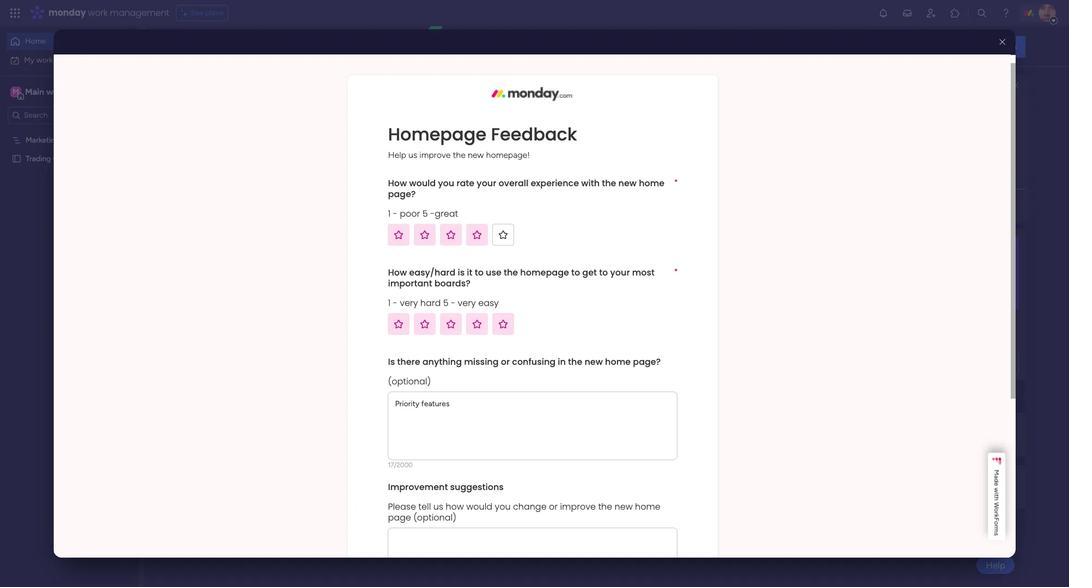 Task type: locate. For each thing, give the bounding box(es) containing it.
option
[[0, 130, 139, 132]]

1 horizontal spatial your
[[894, 320, 911, 330]]

0 horizontal spatial work
[[36, 55, 53, 65]]

access
[[220, 47, 246, 57]]

ready-
[[869, 333, 894, 344]]

main
[[25, 86, 44, 97]]

2 learn from the top
[[905, 489, 924, 498]]

your left recent at left
[[249, 47, 266, 57]]

0 horizontal spatial your
[[249, 47, 266, 57]]

plan
[[62, 135, 76, 145]]

work inside button
[[36, 55, 53, 65]]

see plans
[[190, 8, 223, 17]]

my work
[[24, 55, 53, 65]]

get
[[940, 489, 952, 498]]

learn left the how
[[905, 436, 924, 445]]

workflow
[[913, 320, 949, 330]]

your
[[249, 47, 266, 57], [894, 320, 911, 330]]

see
[[190, 8, 203, 17]]

v2 bolt switch image
[[956, 41, 962, 53]]

feedback
[[902, 42, 936, 51]]

work for my
[[36, 55, 53, 65]]

1 horizontal spatial work
[[88, 7, 108, 19]]

give
[[883, 42, 900, 51]]

work right 'my'
[[36, 55, 53, 65]]

1 vertical spatial and
[[926, 489, 938, 498]]

inbox
[[327, 47, 349, 57]]

1 vertical spatial your
[[894, 320, 911, 330]]

1 vertical spatial learn
[[905, 489, 924, 498]]

workspace
[[46, 86, 89, 97]]

list box
[[0, 129, 139, 315]]

public board image
[[11, 153, 22, 164]]

monday.com
[[942, 436, 986, 445]]

home button
[[7, 33, 117, 50]]

and
[[351, 47, 365, 57], [926, 489, 938, 498]]

quick search
[[965, 41, 1017, 51]]

1 learn from the top
[[905, 436, 924, 445]]

0 vertical spatial learn
[[905, 436, 924, 445]]

list box containing marketing plan
[[0, 129, 139, 315]]

and left get
[[926, 489, 938, 498]]

0 vertical spatial and
[[351, 47, 365, 57]]

inbox image
[[902, 8, 913, 19]]

learn left get
[[905, 489, 924, 498]]

0 vertical spatial work
[[88, 7, 108, 19]]

templates
[[918, 333, 957, 344]]

1 vertical spatial work
[[36, 55, 53, 65]]

boards,
[[296, 47, 325, 57]]

with
[[993, 320, 1011, 330]]

james peterson image
[[1039, 4, 1056, 22]]

search
[[990, 41, 1017, 51]]

learn
[[905, 436, 924, 445], [905, 489, 924, 498]]

templates image image
[[872, 235, 1016, 310]]

work right monday
[[88, 7, 108, 19]]

0 horizontal spatial and
[[351, 47, 365, 57]]

quickly
[[188, 47, 217, 57]]

work
[[88, 7, 108, 19], [36, 55, 53, 65]]

monday work management
[[48, 7, 169, 19]]

and right inbox
[[351, 47, 365, 57]]

your up made
[[894, 320, 911, 330]]

Search in workspace field
[[23, 109, 91, 121]]

workspace selection element
[[10, 85, 91, 99]]

dapulse x slim image
[[1009, 79, 1022, 92]]



Task type: vqa. For each thing, say whether or not it's contained in the screenshot.
circle o icon in Install Our Mobile App 'link'
no



Task type: describe. For each thing, give the bounding box(es) containing it.
quick search button
[[947, 36, 1026, 57]]

quickly access your recent boards, inbox and workspaces
[[188, 47, 414, 57]]

your inside the boost your workflow in minutes with ready-made templates
[[894, 320, 911, 330]]

invite members image
[[926, 8, 937, 19]]

game
[[71, 154, 91, 163]]

boost your workflow in minutes with ready-made templates
[[869, 320, 1011, 344]]

m
[[13, 87, 19, 96]]

trading
[[26, 154, 51, 163]]

made
[[894, 333, 916, 344]]

work for monday
[[88, 7, 108, 19]]

main workspace
[[25, 86, 89, 97]]

help button
[[977, 556, 1015, 574]]

learn how monday.com works
[[905, 436, 1008, 445]]

help
[[986, 560, 1005, 570]]

learn and get support
[[905, 489, 980, 498]]

quick
[[965, 41, 988, 51]]

how
[[926, 436, 940, 445]]

support
[[954, 489, 980, 498]]

workspaces
[[367, 47, 414, 57]]

learn for learn and get support
[[905, 489, 924, 498]]

monday
[[48, 7, 86, 19]]

plans
[[205, 8, 223, 17]]

management
[[110, 7, 169, 19]]

my
[[24, 55, 34, 65]]

minutes
[[960, 320, 991, 330]]

see plans button
[[176, 5, 228, 21]]

notifications image
[[878, 8, 889, 19]]

in
[[951, 320, 958, 330]]

marketing plan
[[26, 135, 76, 145]]

search everything image
[[976, 8, 987, 19]]

recent
[[268, 47, 294, 57]]

1 horizontal spatial and
[[926, 489, 938, 498]]

marketing
[[26, 135, 60, 145]]

v2 user feedback image
[[871, 40, 879, 53]]

my work button
[[7, 51, 117, 69]]

help image
[[1000, 8, 1011, 19]]

apps image
[[950, 8, 961, 19]]

boost
[[869, 320, 891, 330]]

select product image
[[10, 8, 21, 19]]

learn for learn how monday.com works
[[905, 436, 924, 445]]

works
[[988, 436, 1008, 445]]

0 vertical spatial your
[[249, 47, 266, 57]]

workspace image
[[10, 86, 21, 98]]

home
[[25, 36, 46, 46]]

card
[[53, 154, 69, 163]]

trading card game
[[26, 154, 91, 163]]

give feedback
[[883, 42, 936, 51]]



